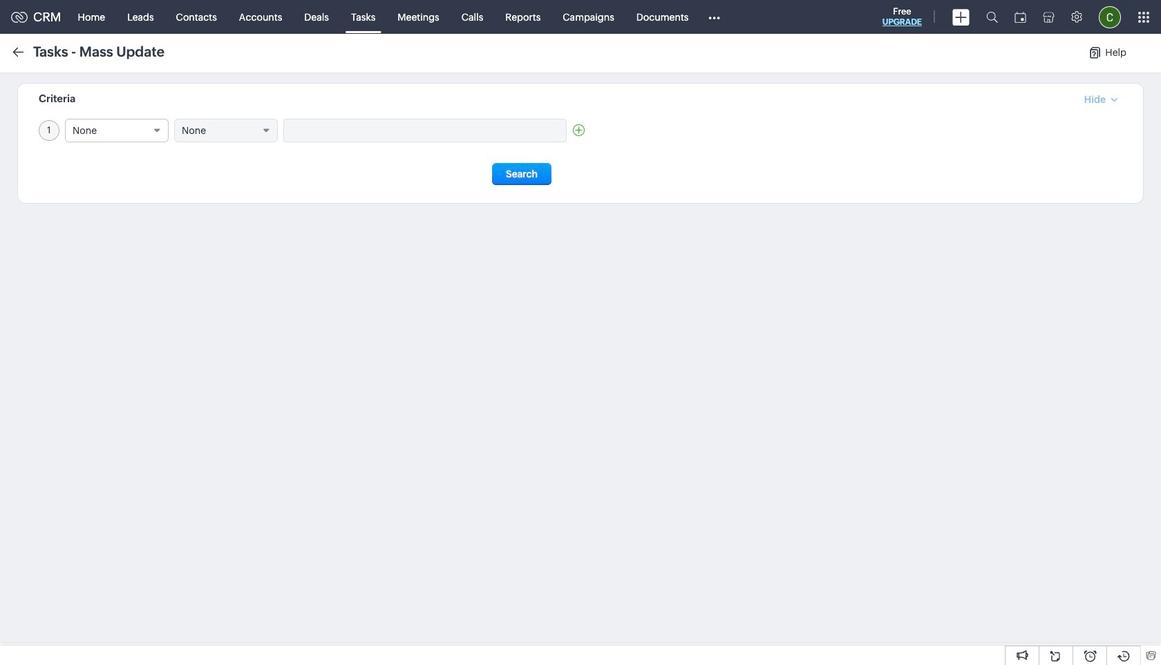 Task type: vqa. For each thing, say whether or not it's contained in the screenshot.
United States Minor Outlying Islands
no



Task type: locate. For each thing, give the bounding box(es) containing it.
profile element
[[1091, 0, 1129, 34]]

None text field
[[284, 120, 566, 142]]

create menu image
[[952, 9, 970, 25]]

search element
[[978, 0, 1006, 34]]

calendar image
[[1015, 11, 1026, 22]]



Task type: describe. For each thing, give the bounding box(es) containing it.
search image
[[986, 11, 998, 23]]

create menu element
[[944, 0, 978, 34]]

profile image
[[1099, 6, 1121, 28]]

Other Modules field
[[700, 6, 729, 28]]

logo image
[[11, 11, 28, 22]]



